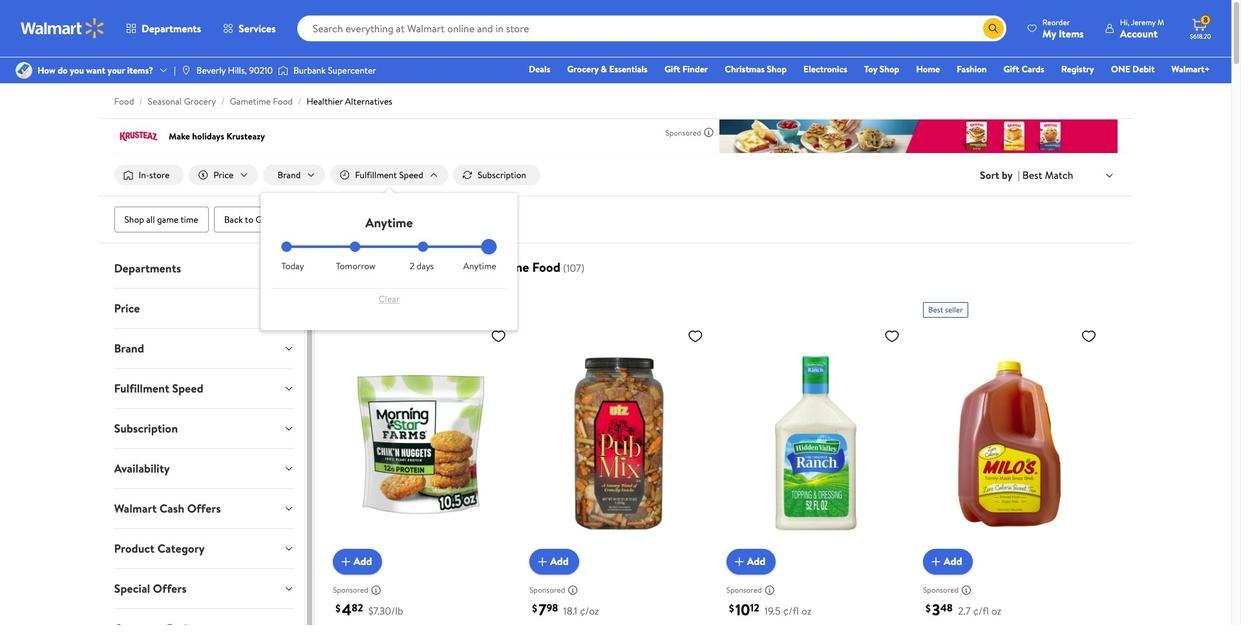 Task type: vqa. For each thing, say whether or not it's contained in the screenshot.
the right the Dot-
no



Task type: describe. For each thing, give the bounding box(es) containing it.
add to cart image for milo's famous sugar free, zero calorie sweet tea, 128 fl oz jug image
[[929, 555, 944, 570]]

gift finder link
[[659, 62, 714, 76]]

online
[[430, 286, 458, 300]]

add button for hidden valley gluten free keto-friendly original ranch salad dressing and topping, 52 fl oz image
[[727, 549, 776, 575]]

deals link
[[523, 62, 556, 76]]

cash
[[160, 501, 184, 517]]

add for add to cart icon related to hidden valley gluten free keto-friendly original ranch salad dressing and topping, 52 fl oz image
[[747, 555, 766, 569]]

all for better-
[[369, 213, 378, 226]]

90210
[[249, 64, 273, 77]]

to
[[245, 213, 253, 226]]

$618.20
[[1190, 32, 1212, 41]]

tomorrow
[[336, 260, 376, 273]]

add to favorites list, hidden valley gluten free keto-friendly original ranch salad dressing and topping, 52 fl oz image
[[885, 329, 900, 345]]

0 vertical spatial gametime
[[230, 95, 271, 108]]

time
[[281, 213, 300, 226]]

reorder my items
[[1043, 16, 1084, 40]]

one
[[1111, 63, 1131, 76]]

speed inside sort and filter section element
[[399, 169, 423, 182]]

morningstar farms original meatless chicken nuggets, 10.5 oz (frozen) image
[[333, 323, 512, 565]]

special offers tab
[[104, 570, 304, 609]]

cards
[[1022, 63, 1045, 76]]

3 / from the left
[[298, 95, 301, 108]]

availability tab
[[104, 449, 304, 489]]

none range field inside sort and filter section element
[[282, 246, 497, 248]]

days
[[417, 260, 434, 273]]

$ for 4
[[336, 602, 341, 616]]

my
[[1043, 26, 1057, 40]]

Search search field
[[297, 16, 1007, 41]]

walmart+ link
[[1166, 62, 1216, 76]]

jeremy
[[1131, 16, 1156, 27]]

by
[[1002, 168, 1013, 182]]

 image for burbank
[[278, 64, 288, 77]]

add to cart image for the morningstar farms original meatless chicken nuggets, 10.5 oz (frozen) 'image'
[[338, 555, 354, 570]]

sponsored for ad disclaimer and feedback icon to the middle
[[666, 127, 701, 138]]

shop inside the christmas shop link
[[767, 63, 787, 76]]

1 vertical spatial alternatives
[[386, 259, 454, 276]]

electronics link
[[798, 62, 854, 76]]

fashion link
[[951, 62, 993, 76]]

add for utz pub mix, 44 oz barrel image add to cart image
[[550, 555, 569, 569]]

shop all better-for-you
[[348, 213, 437, 226]]

¢/oz
[[580, 604, 599, 619]]

brand tab
[[104, 329, 304, 369]]

availability
[[114, 461, 170, 477]]

add to cart image for utz pub mix, 44 oz barrel image
[[535, 555, 550, 570]]

2
[[410, 260, 415, 273]]

departments inside dropdown button
[[114, 261, 181, 277]]

add to favorites list, morningstar farms original meatless chicken nuggets, 10.5 oz (frozen) image
[[491, 329, 506, 345]]

$ 10 12 19.5 ¢/fl oz
[[729, 599, 812, 621]]

fulfillment inside fulfillment speed tab
[[114, 381, 169, 397]]

1 / from the left
[[139, 95, 143, 108]]

store
[[149, 169, 170, 182]]

seasonal grocery link
[[148, 95, 216, 108]]

2 / from the left
[[221, 95, 225, 108]]

1 vertical spatial grocery
[[184, 95, 216, 108]]

walmart cash offers button
[[104, 490, 304, 529]]

1 vertical spatial price button
[[104, 289, 304, 329]]

$7.30/lb
[[368, 604, 403, 619]]

product category tab
[[104, 530, 304, 569]]

toy shop link
[[859, 62, 906, 76]]

add to favorites list, milo's famous sugar free, zero calorie sweet tea, 128 fl oz jug image
[[1081, 329, 1097, 345]]

grocery & essentials
[[567, 63, 648, 76]]

in-store button
[[114, 165, 184, 186]]

in-store
[[139, 169, 170, 182]]

gift for gift finder
[[665, 63, 680, 76]]

0 horizontal spatial you
[[70, 64, 84, 77]]

gift cards
[[1004, 63, 1045, 76]]

finder
[[683, 63, 708, 76]]

offers inside dropdown button
[[153, 581, 187, 598]]

for-
[[408, 213, 422, 226]]

items?
[[127, 64, 153, 77]]

8
[[1204, 14, 1208, 25]]

48
[[941, 601, 953, 616]]

ad disclaimer and feedback image for 10
[[765, 586, 775, 596]]

price button inside sort and filter section element
[[189, 165, 258, 186]]

hi,
[[1120, 16, 1130, 27]]

departments inside popup button
[[142, 21, 201, 36]]

(107)
[[563, 261, 585, 276]]

best seller
[[929, 305, 963, 316]]

christmas
[[725, 63, 765, 76]]

add button for milo's famous sugar free, zero calorie sweet tea, 128 fl oz jug image
[[923, 549, 973, 575]]

deals
[[529, 63, 551, 76]]

services
[[239, 21, 276, 36]]

electronics
[[804, 63, 848, 76]]

supercenter
[[328, 64, 376, 77]]

grocery & essentials link
[[562, 62, 654, 76]]

shop all game time
[[124, 213, 198, 226]]

 image for how
[[16, 62, 32, 79]]

shop inside toy shop link
[[880, 63, 900, 76]]

1 horizontal spatial gametime
[[471, 259, 529, 276]]

1 vertical spatial brand button
[[104, 329, 304, 369]]

shop left game
[[124, 213, 144, 226]]

special offers button
[[104, 570, 304, 609]]

clear button
[[282, 289, 497, 310]]

subscription button
[[104, 409, 304, 449]]

product
[[114, 541, 155, 557]]

fashion
[[957, 63, 987, 76]]

best match
[[1023, 168, 1074, 182]]

better-
[[380, 213, 408, 226]]

1 horizontal spatial ad disclaimer and feedback image
[[704, 127, 714, 138]]

walmart
[[114, 501, 157, 517]]

food / seasonal grocery / gametime food / healthier alternatives
[[114, 95, 392, 108]]

when
[[356, 286, 380, 300]]

one debit
[[1111, 63, 1155, 76]]

¢/fl for 10
[[783, 604, 799, 619]]

gift finder
[[665, 63, 708, 76]]

0 vertical spatial brand button
[[263, 165, 325, 186]]

add for add to cart image associated with milo's famous sugar free, zero calorie sweet tea, 128 fl oz jug image
[[944, 555, 963, 569]]

burbank
[[294, 64, 326, 77]]

toy shop
[[865, 63, 900, 76]]

subscription inside dropdown button
[[114, 421, 178, 437]]

today
[[282, 260, 304, 273]]

4
[[342, 599, 352, 621]]

7
[[539, 599, 547, 621]]

healthier alternatives in gametime food (107)
[[330, 259, 585, 276]]

clear
[[379, 293, 400, 306]]

$ for 3
[[926, 602, 931, 616]]

healthier alternatives link
[[307, 95, 392, 108]]

Walmart Site-Wide search field
[[297, 16, 1007, 41]]

1 vertical spatial healthier
[[330, 259, 383, 276]]

subscription inside button
[[478, 169, 526, 182]]

fulfillment speed inside tab
[[114, 381, 203, 397]]

best for best match
[[1023, 168, 1043, 182]]



Task type: locate. For each thing, give the bounding box(es) containing it.
$ 4 82 $7.30/lb
[[336, 599, 403, 621]]

gift left cards
[[1004, 63, 1020, 76]]

1 add to cart image from the left
[[535, 555, 550, 570]]

2 horizontal spatial price
[[330, 286, 353, 300]]

oz inside $ 10 12 19.5 ¢/fl oz
[[802, 604, 812, 619]]

best left seller
[[929, 305, 944, 316]]

walmart cash offers tab
[[104, 490, 304, 529]]

0 horizontal spatial add to cart image
[[535, 555, 550, 570]]

0 horizontal spatial brand
[[114, 341, 144, 357]]

0 vertical spatial fulfillment speed button
[[331, 165, 448, 186]]

2 horizontal spatial ad disclaimer and feedback image
[[962, 586, 972, 596]]

fulfillment speed button
[[331, 165, 448, 186], [104, 369, 304, 409]]

¢/fl for 3
[[973, 604, 989, 619]]

98
[[547, 601, 558, 616]]

utz pub mix, 44 oz barrel image
[[530, 323, 708, 565]]

registry link
[[1056, 62, 1100, 76]]

add to cart image for hidden valley gluten free keto-friendly original ranch salad dressing and topping, 52 fl oz image
[[732, 555, 747, 570]]

1 vertical spatial gametime
[[471, 259, 529, 276]]

sponsored for ad disclaimer and feedback image for 10
[[727, 585, 762, 596]]

1 vertical spatial departments
[[114, 261, 181, 277]]

0 vertical spatial best
[[1023, 168, 1043, 182]]

0 horizontal spatial |
[[174, 64, 176, 77]]

oz right 2.7
[[992, 604, 1002, 619]]

3 add button from the left
[[727, 549, 776, 575]]

0 vertical spatial grocery
[[567, 63, 599, 76]]

0 horizontal spatial add to cart image
[[338, 555, 354, 570]]

1 add button from the left
[[333, 549, 382, 575]]

back to game time food
[[224, 213, 322, 226]]

1 vertical spatial fulfillment
[[114, 381, 169, 397]]

gift
[[665, 63, 680, 76], [1004, 63, 1020, 76]]

Anytime radio
[[487, 242, 497, 252]]

services button
[[212, 13, 287, 44]]

0 vertical spatial price
[[214, 169, 234, 182]]

departments tab
[[104, 249, 304, 288]]

$ 7 98 18.1 ¢/oz
[[532, 599, 599, 621]]

1 horizontal spatial ¢/fl
[[973, 604, 989, 619]]

gift for gift cards
[[1004, 63, 1020, 76]]

shop up tomorrow option
[[348, 213, 367, 226]]

$ inside $ 3 48 2.7 ¢/fl oz
[[926, 602, 931, 616]]

offers
[[187, 501, 221, 517], [153, 581, 187, 598]]

m
[[1158, 16, 1165, 27]]

speed inside tab
[[172, 381, 203, 397]]

None radio
[[418, 242, 429, 252]]

account
[[1120, 26, 1158, 40]]

anytime up how fast do you want your order? option group
[[365, 214, 413, 232]]

| inside sort and filter section element
[[1018, 168, 1020, 182]]

sponsored up 98
[[530, 585, 565, 596]]

1 horizontal spatial fulfillment speed
[[355, 169, 423, 182]]

special
[[114, 581, 150, 598]]

product category button
[[104, 530, 304, 569]]

brand button
[[263, 165, 325, 186], [104, 329, 304, 369]]

1 horizontal spatial gift
[[1004, 63, 1020, 76]]

0 vertical spatial anytime
[[365, 214, 413, 232]]

home
[[917, 63, 940, 76]]

0 horizontal spatial  image
[[16, 62, 32, 79]]

ad disclaimer and feedback image
[[704, 127, 714, 138], [371, 586, 381, 596], [962, 586, 972, 596]]

0 vertical spatial fulfillment
[[355, 169, 397, 182]]

| right by
[[1018, 168, 1020, 182]]

search icon image
[[989, 23, 999, 34]]

add button for the morningstar farms original meatless chicken nuggets, 10.5 oz (frozen) 'image'
[[333, 549, 382, 575]]

do
[[58, 64, 68, 77]]

¢/fl inside $ 10 12 19.5 ¢/fl oz
[[783, 604, 799, 619]]

0 horizontal spatial speed
[[172, 381, 203, 397]]

anytime
[[365, 214, 413, 232], [463, 260, 496, 273]]

$ left 7 at the bottom left of the page
[[532, 602, 537, 616]]

gametime down 90210
[[230, 95, 271, 108]]

best match button
[[1020, 167, 1118, 184]]

price inside tab
[[114, 301, 140, 317]]

0 horizontal spatial offers
[[153, 581, 187, 598]]

fulfillment speed up subscription dropdown button
[[114, 381, 203, 397]]

add button up 98
[[530, 549, 579, 575]]

best inside dropdown button
[[1023, 168, 1043, 182]]

fulfillment speed tab
[[104, 369, 304, 409]]

0 horizontal spatial subscription
[[114, 421, 178, 437]]

3 add from the left
[[747, 555, 766, 569]]

 image for beverly
[[181, 65, 191, 76]]

2 ¢/fl from the left
[[973, 604, 989, 619]]

1 add from the left
[[354, 555, 372, 569]]

price
[[214, 169, 234, 182], [330, 286, 353, 300], [114, 301, 140, 317]]

¢/fl inside $ 3 48 2.7 ¢/fl oz
[[973, 604, 989, 619]]

0 horizontal spatial ¢/fl
[[783, 604, 799, 619]]

2 horizontal spatial  image
[[278, 64, 288, 77]]

best for best seller
[[929, 305, 944, 316]]

0 vertical spatial price button
[[189, 165, 258, 186]]

brand for the top brand dropdown button
[[278, 169, 301, 182]]

add
[[354, 555, 372, 569], [550, 555, 569, 569], [747, 555, 766, 569], [944, 555, 963, 569]]

purchased
[[382, 286, 428, 300]]

oz for 10
[[802, 604, 812, 619]]

all left 'better-'
[[369, 213, 378, 226]]

sponsored up 82
[[333, 585, 368, 596]]

1 vertical spatial fulfillment speed
[[114, 381, 203, 397]]

product category
[[114, 541, 205, 557]]

oz for 3
[[992, 604, 1002, 619]]

1 horizontal spatial you
[[422, 213, 437, 226]]

christmas shop
[[725, 63, 787, 76]]

0 horizontal spatial gametime
[[230, 95, 271, 108]]

you right do
[[70, 64, 84, 77]]

1 vertical spatial anytime
[[463, 260, 496, 273]]

legal information image
[[463, 288, 473, 298]]

2 oz from the left
[[992, 604, 1002, 619]]

add button up 12
[[727, 549, 776, 575]]

ad disclaimer and feedback image up $ 10 12 19.5 ¢/fl oz
[[765, 586, 775, 596]]

add button
[[333, 549, 382, 575], [530, 549, 579, 575], [727, 549, 776, 575], [923, 549, 973, 575]]

add button for utz pub mix, 44 oz barrel image
[[530, 549, 579, 575]]

2 add from the left
[[550, 555, 569, 569]]

1 vertical spatial best
[[929, 305, 944, 316]]

speed up the for-
[[399, 169, 423, 182]]

1 $ from the left
[[336, 602, 341, 616]]

1 horizontal spatial add to cart image
[[929, 555, 944, 570]]

1 horizontal spatial fulfillment
[[355, 169, 397, 182]]

offers right special in the left bottom of the page
[[153, 581, 187, 598]]

1 horizontal spatial fulfillment speed button
[[331, 165, 448, 186]]

add up 82
[[354, 555, 372, 569]]

you right 'better-'
[[422, 213, 437, 226]]

food
[[114, 95, 134, 108], [273, 95, 293, 108], [302, 213, 322, 226], [532, 259, 561, 276]]

price button down departments tab
[[104, 289, 304, 329]]

0 vertical spatial speed
[[399, 169, 423, 182]]

sort
[[980, 168, 1000, 182]]

departments button
[[115, 13, 212, 44]]

1 horizontal spatial offers
[[187, 501, 221, 517]]

$ left 10
[[729, 602, 734, 616]]

1 vertical spatial brand
[[114, 341, 144, 357]]

sponsored for ad disclaimer and feedback image for 7
[[530, 585, 565, 596]]

None range field
[[282, 246, 497, 248]]

2 vertical spatial price
[[114, 301, 140, 317]]

$ inside $ 4 82 $7.30/lb
[[336, 602, 341, 616]]

$ left "4"
[[336, 602, 341, 616]]

shop inside 'shop all better-for-you' link
[[348, 213, 367, 226]]

1 vertical spatial price
[[330, 286, 353, 300]]

shop right christmas
[[767, 63, 787, 76]]

all for game
[[146, 213, 155, 226]]

1 vertical spatial offers
[[153, 581, 187, 598]]

0 vertical spatial fulfillment speed
[[355, 169, 423, 182]]

fulfillment
[[355, 169, 397, 182], [114, 381, 169, 397]]

shop
[[767, 63, 787, 76], [880, 63, 900, 76], [124, 213, 144, 226], [348, 213, 367, 226]]

brand button down price tab
[[104, 329, 304, 369]]

registry
[[1062, 63, 1095, 76]]

fulfillment inside sort and filter section element
[[355, 169, 397, 182]]

Today radio
[[282, 242, 292, 252]]

game
[[256, 213, 279, 226]]

add up 12
[[747, 555, 766, 569]]

2 ad disclaimer and feedback image from the left
[[765, 586, 775, 596]]

1 horizontal spatial oz
[[992, 604, 1002, 619]]

fulfillment speed button up subscription dropdown button
[[104, 369, 304, 409]]

19.5
[[765, 604, 781, 619]]

1 horizontal spatial price
[[214, 169, 234, 182]]

essentials
[[609, 63, 648, 76]]

add to cart image
[[535, 555, 550, 570], [929, 555, 944, 570]]

1 all from the left
[[146, 213, 155, 226]]

0 vertical spatial you
[[70, 64, 84, 77]]

add to cart image
[[338, 555, 354, 570], [732, 555, 747, 570]]

sort by |
[[980, 168, 1020, 182]]

special offers
[[114, 581, 187, 598]]

brand inside sort and filter section element
[[278, 169, 301, 182]]

1 horizontal spatial anytime
[[463, 260, 496, 273]]

0 horizontal spatial oz
[[802, 604, 812, 619]]

alternatives up purchased
[[386, 259, 454, 276]]

hi, jeremy m account
[[1120, 16, 1165, 40]]

gametime down anytime option
[[471, 259, 529, 276]]

healthier down tomorrow option
[[330, 259, 383, 276]]

oz
[[802, 604, 812, 619], [992, 604, 1002, 619]]

$ for 10
[[729, 602, 734, 616]]

brand button up "time"
[[263, 165, 325, 186]]

match
[[1045, 168, 1074, 182]]

$ left 3
[[926, 602, 931, 616]]

1 oz from the left
[[802, 604, 812, 619]]

1 horizontal spatial best
[[1023, 168, 1043, 182]]

best right by
[[1023, 168, 1043, 182]]

0 vertical spatial departments
[[142, 21, 201, 36]]

gift left the finder
[[665, 63, 680, 76]]

0 horizontal spatial price
[[114, 301, 140, 317]]

seasonal
[[148, 95, 182, 108]]

add for the morningstar farms original meatless chicken nuggets, 10.5 oz (frozen) 'image' add to cart icon
[[354, 555, 372, 569]]

2 all from the left
[[369, 213, 378, 226]]

$ inside $ 7 98 18.1 ¢/oz
[[532, 602, 537, 616]]

healthier down burbank supercenter
[[307, 95, 343, 108]]

all left game
[[146, 213, 155, 226]]

1 vertical spatial |
[[1018, 168, 1020, 182]]

sort and filter section element
[[99, 155, 1133, 330]]

0 vertical spatial alternatives
[[345, 95, 392, 108]]

1 vertical spatial speed
[[172, 381, 203, 397]]

 image left how
[[16, 62, 32, 79]]

/ down the burbank
[[298, 95, 301, 108]]

&
[[601, 63, 607, 76]]

christmas shop link
[[719, 62, 793, 76]]

1 add to cart image from the left
[[338, 555, 354, 570]]

ad disclaimer and feedback image up $ 7 98 18.1 ¢/oz
[[568, 586, 578, 596]]

ad disclaimer and feedback image
[[568, 586, 578, 596], [765, 586, 775, 596]]

anytime inside how fast do you want your order? option group
[[463, 260, 496, 273]]

1 horizontal spatial ad disclaimer and feedback image
[[765, 586, 775, 596]]

sponsored up 48
[[923, 585, 959, 596]]

0 horizontal spatial all
[[146, 213, 155, 226]]

walmart+
[[1172, 63, 1210, 76]]

1 vertical spatial subscription
[[114, 421, 178, 437]]

 image left beverly at the left top of the page
[[181, 65, 191, 76]]

grocery
[[567, 63, 599, 76], [184, 95, 216, 108]]

add up 98
[[550, 555, 569, 569]]

brand inside 'tab'
[[114, 341, 144, 357]]

one debit link
[[1106, 62, 1161, 76]]

healthier
[[307, 95, 343, 108], [330, 259, 383, 276]]

grocery inside grocery & essentials link
[[567, 63, 599, 76]]

beverly
[[196, 64, 226, 77]]

price button up back
[[189, 165, 258, 186]]

$ inside $ 10 12 19.5 ¢/fl oz
[[729, 602, 734, 616]]

walmart image
[[21, 18, 105, 39]]

fulfillment speed button up shop all better-for-you at left top
[[331, 165, 448, 186]]

speed
[[399, 169, 423, 182], [172, 381, 203, 397]]

0 horizontal spatial /
[[139, 95, 143, 108]]

fulfillment speed inside sort and filter section element
[[355, 169, 423, 182]]

1 gift from the left
[[665, 63, 680, 76]]

subscription tab
[[104, 409, 304, 449]]

18.1
[[564, 604, 578, 619]]

walmart cash offers
[[114, 501, 221, 517]]

1 horizontal spatial brand
[[278, 169, 301, 182]]

fulfillment speed up shop all better-for-you at left top
[[355, 169, 423, 182]]

tab
[[104, 610, 304, 626]]

1 horizontal spatial speed
[[399, 169, 423, 182]]

82
[[352, 601, 363, 616]]

1 horizontal spatial /
[[221, 95, 225, 108]]

how do you want your items?
[[38, 64, 153, 77]]

hills,
[[228, 64, 247, 77]]

debit
[[1133, 63, 1155, 76]]

in
[[457, 259, 468, 276]]

4 $ from the left
[[926, 602, 931, 616]]

$ for 7
[[532, 602, 537, 616]]

price tab
[[104, 289, 304, 329]]

gift cards link
[[998, 62, 1051, 76]]

1 horizontal spatial add to cart image
[[732, 555, 747, 570]]

1 vertical spatial you
[[422, 213, 437, 226]]

your
[[108, 64, 125, 77]]

sponsored up 10
[[727, 585, 762, 596]]

sponsored down gift finder link
[[666, 127, 701, 138]]

12
[[750, 601, 760, 616]]

1 horizontal spatial grocery
[[567, 63, 599, 76]]

/ down beverly hills, 90210
[[221, 95, 225, 108]]

1 vertical spatial fulfillment speed button
[[104, 369, 304, 409]]

milo's famous sugar free, zero calorie sweet tea, 128 fl oz jug image
[[923, 323, 1102, 565]]

price when purchased online
[[330, 286, 458, 300]]

 image
[[16, 62, 32, 79], [278, 64, 288, 77], [181, 65, 191, 76]]

oz inside $ 3 48 2.7 ¢/fl oz
[[992, 604, 1002, 619]]

category
[[157, 541, 205, 557]]

add to cart image up 82
[[338, 555, 354, 570]]

$ 3 48 2.7 ¢/fl oz
[[926, 599, 1002, 621]]

subscription button
[[453, 165, 541, 186]]

departments up items?
[[142, 21, 201, 36]]

2 horizontal spatial /
[[298, 95, 301, 108]]

availability button
[[104, 449, 304, 489]]

how fast do you want your order? option group
[[282, 242, 497, 273]]

price inside sort and filter section element
[[214, 169, 234, 182]]

0 horizontal spatial gift
[[665, 63, 680, 76]]

¢/fl right 19.5
[[783, 604, 799, 619]]

4 add from the left
[[944, 555, 963, 569]]

best
[[1023, 168, 1043, 182], [929, 305, 944, 316]]

| up seasonal grocery link
[[174, 64, 176, 77]]

4 add button from the left
[[923, 549, 973, 575]]

2.7
[[958, 604, 971, 619]]

0 horizontal spatial fulfillment speed
[[114, 381, 203, 397]]

1 ¢/fl from the left
[[783, 604, 799, 619]]

sponsored for 3 ad disclaimer and feedback icon
[[923, 585, 959, 596]]

0 horizontal spatial grocery
[[184, 95, 216, 108]]

alternatives down 'supercenter'
[[345, 95, 392, 108]]

oz right 19.5
[[802, 604, 812, 619]]

1 horizontal spatial |
[[1018, 168, 1020, 182]]

add to favorites list, utz pub mix, 44 oz barrel image
[[688, 329, 703, 345]]

brand for the bottommost brand dropdown button
[[114, 341, 144, 357]]

0 horizontal spatial anytime
[[365, 214, 413, 232]]

1 horizontal spatial subscription
[[478, 169, 526, 182]]

add button up 82
[[333, 549, 382, 575]]

grocery left &
[[567, 63, 599, 76]]

2 $ from the left
[[532, 602, 537, 616]]

0 vertical spatial |
[[174, 64, 176, 77]]

ad disclaimer and feedback image for 4
[[371, 586, 381, 596]]

2 add button from the left
[[530, 549, 579, 575]]

2 add to cart image from the left
[[732, 555, 747, 570]]

0 vertical spatial brand
[[278, 169, 301, 182]]

subscription
[[478, 169, 526, 182], [114, 421, 178, 437]]

/ right food link
[[139, 95, 143, 108]]

0 vertical spatial offers
[[187, 501, 221, 517]]

shop right 'toy'
[[880, 63, 900, 76]]

0 horizontal spatial ad disclaimer and feedback image
[[371, 586, 381, 596]]

hidden valley gluten free keto-friendly original ranch salad dressing and topping, 52 fl oz image
[[727, 323, 905, 565]]

2 add to cart image from the left
[[929, 555, 944, 570]]

1 ad disclaimer and feedback image from the left
[[568, 586, 578, 596]]

speed up subscription dropdown button
[[172, 381, 203, 397]]

ad disclaimer and feedback image for 3
[[962, 586, 972, 596]]

0 horizontal spatial ad disclaimer and feedback image
[[568, 586, 578, 596]]

ad disclaimer and feedback image for 7
[[568, 586, 578, 596]]

shop all better-for-you link
[[337, 207, 447, 233]]

grocery down beverly at the left top of the page
[[184, 95, 216, 108]]

0 horizontal spatial fulfillment speed button
[[104, 369, 304, 409]]

food link
[[114, 95, 134, 108]]

0 vertical spatial healthier
[[307, 95, 343, 108]]

anytime down anytime option
[[463, 260, 496, 273]]

2 gift from the left
[[1004, 63, 1020, 76]]

3 $ from the left
[[729, 602, 734, 616]]

sponsored for ad disclaimer and feedback icon for 4
[[333, 585, 368, 596]]

¢/fl right 2.7
[[973, 604, 989, 619]]

0 vertical spatial subscription
[[478, 169, 526, 182]]

gametime food link
[[230, 95, 293, 108]]

add up 48
[[944, 555, 963, 569]]

8 $618.20
[[1190, 14, 1212, 41]]

Tomorrow radio
[[350, 242, 360, 252]]

add to cart image up 48
[[929, 555, 944, 570]]

back
[[224, 213, 243, 226]]

game
[[157, 213, 179, 226]]

0 horizontal spatial best
[[929, 305, 944, 316]]

1 horizontal spatial all
[[369, 213, 378, 226]]

add to cart image up 10
[[732, 555, 747, 570]]

offers inside dropdown button
[[187, 501, 221, 517]]

1 horizontal spatial  image
[[181, 65, 191, 76]]

0 horizontal spatial fulfillment
[[114, 381, 169, 397]]

add to cart image up 98
[[535, 555, 550, 570]]

departments down shop all game time
[[114, 261, 181, 277]]

shop all game time link
[[114, 207, 209, 233]]

add button up 48
[[923, 549, 973, 575]]

offers right cash
[[187, 501, 221, 517]]

 image right 90210
[[278, 64, 288, 77]]

burbank supercenter
[[294, 64, 376, 77]]



